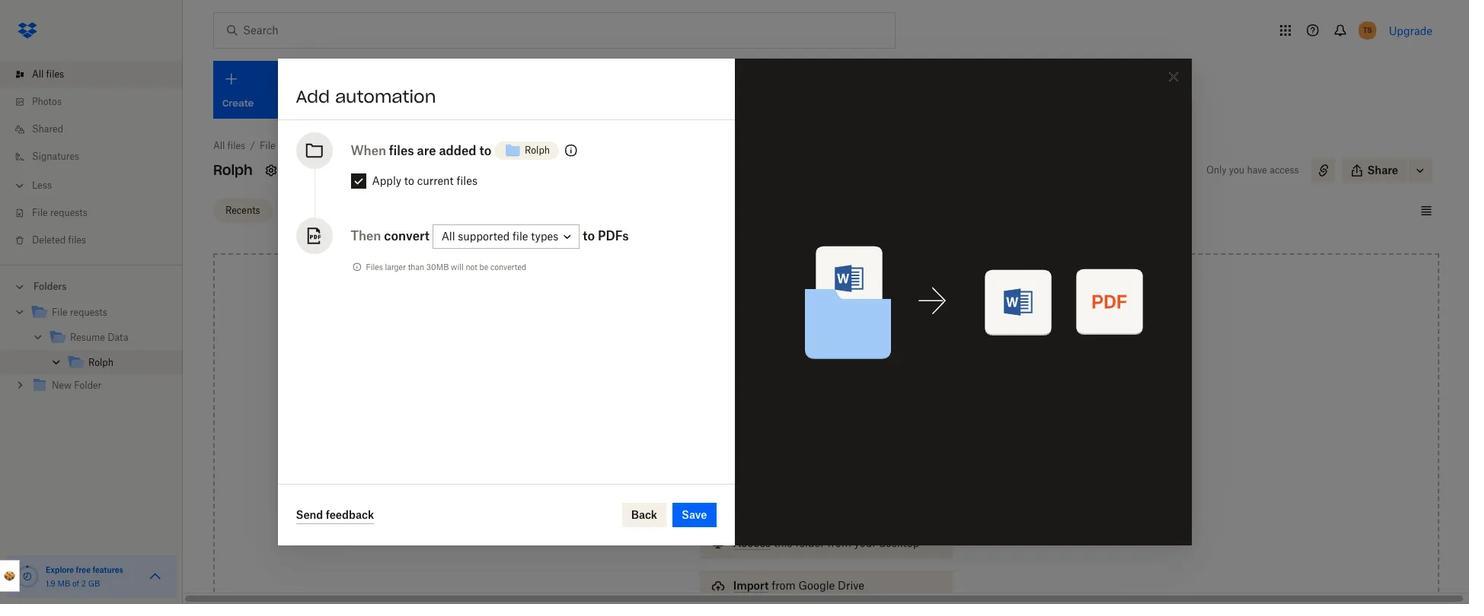 Task type: locate. For each thing, give the bounding box(es) containing it.
not
[[466, 263, 478, 272]]

file
[[260, 140, 276, 152], [32, 207, 48, 219], [52, 307, 68, 318]]

desktop
[[880, 537, 920, 550]]

types
[[531, 230, 559, 243]]

gb
[[88, 580, 100, 589]]

list
[[0, 52, 183, 265]]

0 vertical spatial all
[[32, 69, 44, 80]]

2 vertical spatial requests
[[70, 307, 107, 318]]

0 horizontal spatial data
[[108, 332, 128, 344]]

files right deleted
[[68, 235, 86, 246]]

access
[[1270, 165, 1299, 176]]

file down 'folders'
[[52, 307, 68, 318]]

0 horizontal spatial all
[[32, 69, 44, 80]]

1 horizontal spatial file
[[52, 307, 68, 318]]

1 vertical spatial all
[[213, 140, 225, 152]]

2 vertical spatial all
[[442, 230, 455, 243]]

1 horizontal spatial to
[[480, 143, 492, 158]]

dropbox image
[[12, 15, 43, 46]]

google
[[799, 580, 835, 593]]

file down less
[[32, 207, 48, 219]]

resume data link inside group
[[49, 328, 171, 349]]

of
[[72, 580, 79, 589]]

folders
[[34, 281, 67, 293]]

feedback
[[326, 509, 374, 522]]

file requests link down add
[[260, 139, 315, 154]]

rolph up recents
[[213, 162, 253, 179]]

rolph inside button
[[525, 145, 550, 156]]

0 horizontal spatial resume data link
[[49, 328, 171, 349]]

all inside dropdown button
[[442, 230, 455, 243]]

resume data link
[[330, 139, 388, 154], [49, 328, 171, 349]]

are
[[417, 143, 436, 158]]

will
[[451, 263, 464, 272]]

rolph inside "link"
[[88, 357, 113, 369]]

this
[[774, 537, 793, 550]]

/
[[250, 140, 255, 152], [320, 140, 325, 152]]

files down added at the left of the page
[[457, 174, 478, 187]]

file requests down folders "button"
[[52, 307, 107, 318]]

only
[[1207, 165, 1227, 176]]

file requests link
[[260, 139, 315, 154], [12, 200, 183, 227], [30, 303, 171, 324]]

requests
[[278, 140, 315, 152], [50, 207, 87, 219], [70, 307, 107, 318]]

files up recents
[[227, 140, 245, 152]]

folders button
[[0, 275, 183, 298]]

all files link up shared link
[[12, 61, 183, 88]]

2 horizontal spatial all
[[442, 230, 455, 243]]

all files list item
[[0, 61, 183, 88]]

all for all files / file requests / resume data
[[213, 140, 225, 152]]

rolph
[[525, 145, 550, 156], [213, 162, 253, 179], [88, 357, 113, 369]]

1 vertical spatial data
[[108, 332, 128, 344]]

2 horizontal spatial to
[[583, 229, 595, 244]]

send
[[296, 509, 323, 522]]

all up files larger than 30mb will not be converted
[[442, 230, 455, 243]]

1 vertical spatial from
[[772, 580, 796, 593]]

to left pdfs
[[583, 229, 595, 244]]

file requests link up resume data
[[30, 303, 171, 324]]

0 horizontal spatial to
[[404, 174, 414, 187]]

1 horizontal spatial rolph
[[213, 162, 253, 179]]

you
[[1230, 165, 1245, 176]]

file requests
[[32, 207, 87, 219], [52, 307, 107, 318]]

all files link up recents
[[213, 139, 245, 154]]

files larger than 30mb will not be converted
[[366, 263, 527, 272]]

convert
[[384, 229, 430, 244]]

2 vertical spatial file
[[52, 307, 68, 318]]

back button
[[622, 504, 667, 528]]

0 horizontal spatial rolph
[[88, 357, 113, 369]]

to
[[480, 143, 492, 158], [404, 174, 414, 187], [583, 229, 595, 244]]

files
[[46, 69, 64, 80], [227, 140, 245, 152], [389, 143, 414, 158], [457, 174, 478, 187], [68, 235, 86, 246]]

requests down add
[[278, 140, 315, 152]]

1 vertical spatial rolph
[[213, 162, 253, 179]]

0 horizontal spatial resume
[[70, 332, 105, 344]]

free
[[76, 566, 91, 575]]

only you have access
[[1207, 165, 1299, 176]]

/ left when
[[320, 140, 325, 152]]

rolph button
[[495, 136, 559, 166]]

shared link
[[12, 116, 183, 143]]

requests inside group
[[70, 307, 107, 318]]

1 vertical spatial file
[[32, 207, 48, 219]]

resume
[[330, 140, 365, 152], [70, 332, 105, 344]]

upgrade link
[[1389, 24, 1433, 37]]

all files link
[[12, 61, 183, 88], [213, 139, 245, 154]]

save
[[682, 509, 707, 522]]

from left your
[[828, 537, 852, 550]]

data
[[367, 140, 388, 152], [108, 332, 128, 344]]

0 vertical spatial data
[[367, 140, 388, 152]]

files inside 'list item'
[[46, 69, 64, 80]]

requests up deleted files
[[50, 207, 87, 219]]

group
[[0, 298, 183, 410]]

0 horizontal spatial all files link
[[12, 61, 183, 88]]

2 horizontal spatial rolph
[[525, 145, 550, 156]]

0 vertical spatial file requests
[[32, 207, 87, 219]]

upgrade
[[1389, 24, 1433, 37]]

back
[[631, 509, 658, 522]]

data up apply
[[367, 140, 388, 152]]

2 horizontal spatial file
[[260, 140, 276, 152]]

add
[[296, 86, 330, 107]]

resume down the add automation
[[330, 140, 365, 152]]

add automation
[[296, 86, 436, 107]]

file up recents
[[260, 140, 276, 152]]

0 vertical spatial file requests link
[[260, 139, 315, 154]]

0 horizontal spatial /
[[250, 140, 255, 152]]

1 vertical spatial resume data link
[[49, 328, 171, 349]]

from right the import
[[772, 580, 796, 593]]

1 / from the left
[[250, 140, 255, 152]]

all up photos
[[32, 69, 44, 80]]

resume data link up rolph "link"
[[49, 328, 171, 349]]

1 horizontal spatial resume
[[330, 140, 365, 152]]

1 horizontal spatial all
[[213, 140, 225, 152]]

drive
[[838, 580, 865, 593]]

deleted files
[[32, 235, 86, 246]]

explore
[[46, 566, 74, 575]]

/ up recents
[[250, 140, 255, 152]]

2 vertical spatial rolph
[[88, 357, 113, 369]]

1 vertical spatial file requests link
[[12, 200, 183, 227]]

quota usage element
[[15, 565, 40, 590]]

from
[[828, 537, 852, 550], [772, 580, 796, 593]]

starred
[[291, 205, 324, 216]]

1 vertical spatial requests
[[50, 207, 87, 219]]

rolph for rolph "link"
[[88, 357, 113, 369]]

0 vertical spatial requests
[[278, 140, 315, 152]]

list containing all files
[[0, 52, 183, 265]]

pdfs
[[598, 229, 629, 244]]

resume data link up apply
[[330, 139, 388, 154]]

file
[[513, 230, 528, 243]]

all up the recents button
[[213, 140, 225, 152]]

file requests link up deleted files
[[12, 200, 183, 227]]

1 vertical spatial file requests
[[52, 307, 107, 318]]

all
[[32, 69, 44, 80], [213, 140, 225, 152], [442, 230, 455, 243]]

requests down folders "button"
[[70, 307, 107, 318]]

0 vertical spatial resume data link
[[330, 139, 388, 154]]

30mb
[[426, 263, 449, 272]]

2 / from the left
[[320, 140, 325, 152]]

rolph down resume data
[[88, 357, 113, 369]]

2 vertical spatial file requests link
[[30, 303, 171, 324]]

1 vertical spatial resume
[[70, 332, 105, 344]]

0 vertical spatial from
[[828, 537, 852, 550]]

group containing file requests
[[0, 298, 183, 410]]

mb
[[57, 580, 70, 589]]

all inside 'list item'
[[32, 69, 44, 80]]

1 horizontal spatial /
[[320, 140, 325, 152]]

data up rolph "link"
[[108, 332, 128, 344]]

more ways to add content element
[[697, 497, 956, 605]]

share
[[1368, 164, 1399, 177]]

share button
[[1342, 158, 1408, 183]]

0 horizontal spatial file
[[32, 207, 48, 219]]

resume up rolph "link"
[[70, 332, 105, 344]]

file requests up deleted files
[[32, 207, 87, 219]]

0 vertical spatial file
[[260, 140, 276, 152]]

to right apply
[[404, 174, 414, 187]]

file requests inside list
[[32, 207, 87, 219]]

1 horizontal spatial all files link
[[213, 139, 245, 154]]

larger
[[385, 263, 406, 272]]

files up photos
[[46, 69, 64, 80]]

0 vertical spatial rolph
[[525, 145, 550, 156]]

rolph left folder permissions image at the left
[[525, 145, 550, 156]]

to right added at the left of the page
[[480, 143, 492, 158]]

apply to current files
[[372, 174, 478, 187]]

folder permissions image
[[562, 142, 581, 160]]



Task type: vqa. For each thing, say whether or not it's contained in the screenshot.
Apply
yes



Task type: describe. For each thing, give the bounding box(es) containing it.
photos link
[[12, 88, 183, 116]]

2 vertical spatial to
[[583, 229, 595, 244]]

supported
[[458, 230, 510, 243]]

explore free features 1.9 mb of 2 gb
[[46, 566, 123, 589]]

send feedback button
[[296, 507, 374, 525]]

files left are
[[389, 143, 414, 158]]

1 horizontal spatial data
[[367, 140, 388, 152]]

1 horizontal spatial resume data link
[[330, 139, 388, 154]]

import
[[734, 580, 769, 593]]

to pdfs
[[583, 229, 629, 244]]

features
[[93, 566, 123, 575]]

resume data
[[70, 332, 128, 344]]

all for all files
[[32, 69, 44, 80]]

access this folder from your desktop
[[734, 537, 920, 550]]

send feedback
[[296, 509, 374, 522]]

deleted
[[32, 235, 66, 246]]

1 vertical spatial to
[[404, 174, 414, 187]]

access
[[734, 537, 771, 550]]

recents
[[226, 205, 260, 216]]

all files / file requests / resume data
[[213, 140, 388, 152]]

1 vertical spatial all files link
[[213, 139, 245, 154]]

rolph link
[[67, 354, 171, 374]]

when
[[351, 143, 386, 158]]

recents button
[[213, 198, 272, 223]]

0 vertical spatial to
[[480, 143, 492, 158]]

less
[[32, 180, 52, 191]]

then
[[351, 229, 381, 244]]

all files
[[32, 69, 64, 80]]

be
[[480, 263, 489, 272]]

automation
[[335, 86, 436, 107]]

folder
[[796, 537, 825, 550]]

your
[[855, 537, 877, 550]]

less image
[[12, 178, 27, 194]]

all for all supported file types
[[442, 230, 455, 243]]

signatures
[[32, 151, 79, 162]]

files for all files
[[46, 69, 64, 80]]

2
[[81, 580, 86, 589]]

rolph for rolph button
[[525, 145, 550, 156]]

files for all files / file requests / resume data
[[227, 140, 245, 152]]

than
[[408, 263, 424, 272]]

all supported file types
[[442, 230, 559, 243]]

have
[[1248, 165, 1268, 176]]

0 horizontal spatial from
[[772, 580, 796, 593]]

files are added to
[[389, 143, 492, 158]]

save button
[[673, 504, 717, 528]]

all supported file types button
[[433, 225, 580, 249]]

requests inside list
[[50, 207, 87, 219]]

files for deleted files
[[68, 235, 86, 246]]

added
[[439, 143, 477, 158]]

import from google drive
[[734, 580, 865, 593]]

1.9
[[46, 580, 55, 589]]

starred button
[[279, 198, 336, 223]]

apply
[[372, 174, 402, 187]]

current
[[417, 174, 454, 187]]

converted
[[491, 263, 527, 272]]

0 vertical spatial resume
[[330, 140, 365, 152]]

1 horizontal spatial from
[[828, 537, 852, 550]]

signatures link
[[12, 143, 183, 171]]

deleted files link
[[12, 227, 183, 254]]

add automation dialog
[[278, 59, 1192, 546]]

0 vertical spatial all files link
[[12, 61, 183, 88]]

photos
[[32, 96, 62, 107]]

files
[[366, 263, 383, 272]]

shared
[[32, 123, 63, 135]]



